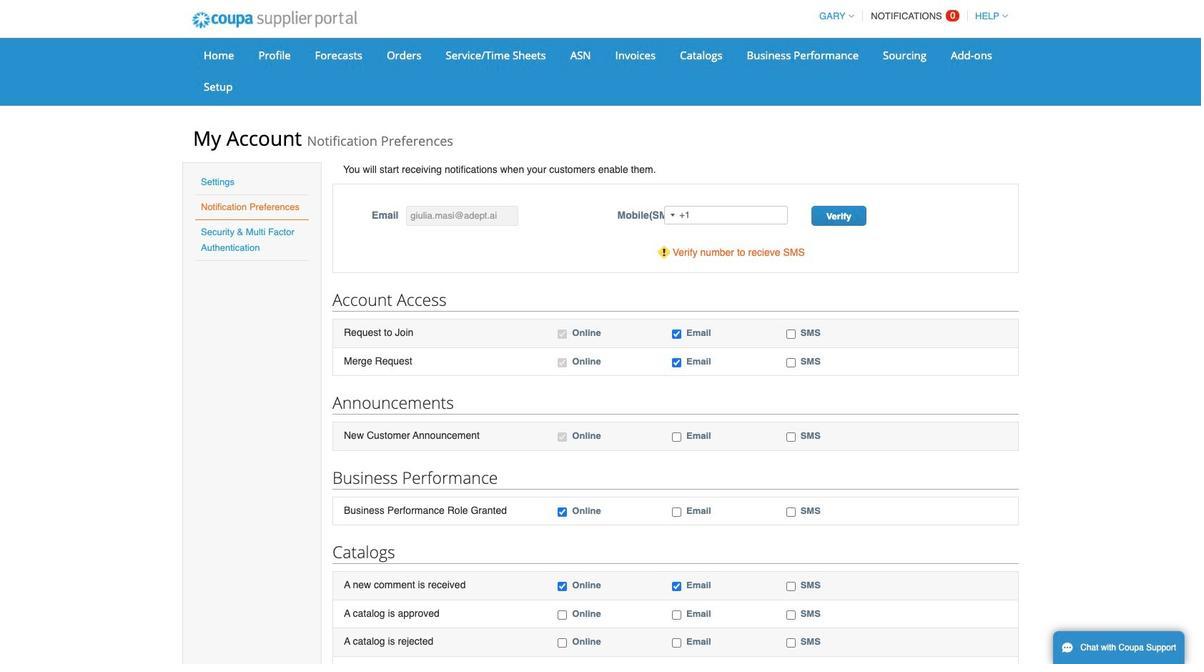 Task type: locate. For each thing, give the bounding box(es) containing it.
None checkbox
[[558, 330, 567, 339], [787, 330, 796, 339], [558, 358, 567, 367], [672, 358, 682, 367], [558, 433, 567, 442], [672, 433, 682, 442], [787, 433, 796, 442], [558, 508, 567, 517], [672, 508, 682, 517], [787, 508, 796, 517], [672, 582, 682, 592], [787, 582, 796, 592], [672, 611, 682, 620], [558, 639, 567, 648], [558, 330, 567, 339], [787, 330, 796, 339], [558, 358, 567, 367], [672, 358, 682, 367], [558, 433, 567, 442], [672, 433, 682, 442], [787, 433, 796, 442], [558, 508, 567, 517], [672, 508, 682, 517], [787, 508, 796, 517], [672, 582, 682, 592], [787, 582, 796, 592], [672, 611, 682, 620], [558, 639, 567, 648]]

None text field
[[407, 206, 519, 226]]

None checkbox
[[672, 330, 682, 339], [787, 358, 796, 367], [558, 582, 567, 592], [558, 611, 567, 620], [787, 611, 796, 620], [672, 639, 682, 648], [787, 639, 796, 648], [672, 330, 682, 339], [787, 358, 796, 367], [558, 582, 567, 592], [558, 611, 567, 620], [787, 611, 796, 620], [672, 639, 682, 648], [787, 639, 796, 648]]

telephone country code image
[[671, 214, 675, 217]]

navigation
[[813, 2, 1009, 30]]



Task type: describe. For each thing, give the bounding box(es) containing it.
coupa supplier portal image
[[182, 2, 367, 38]]

Telephone country code field
[[665, 207, 680, 224]]

+1 201-555-0123 text field
[[665, 206, 788, 225]]



Task type: vqa. For each thing, say whether or not it's contained in the screenshot.
the middle the request
no



